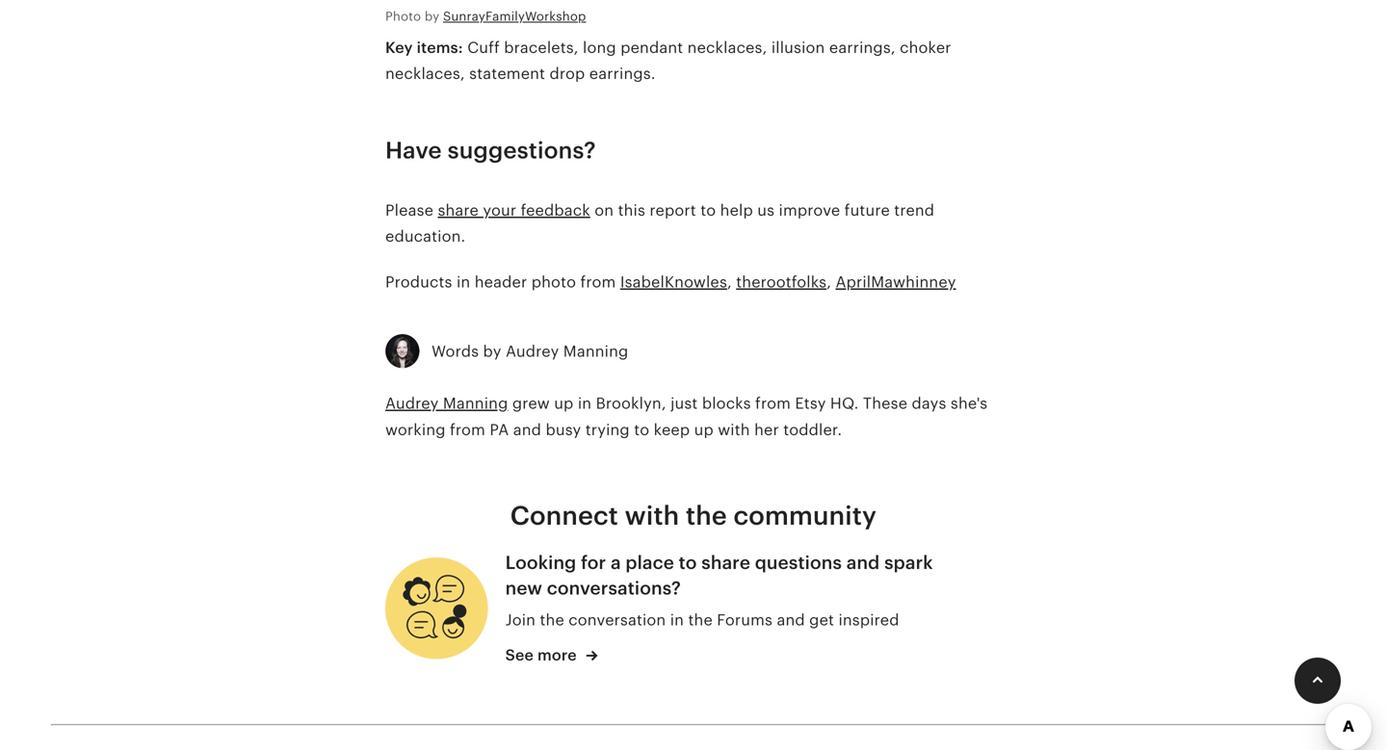 Task type: locate. For each thing, give the bounding box(es) containing it.
0 horizontal spatial share
[[438, 202, 479, 219]]

share down connect with the community
[[702, 553, 751, 574]]

, left aprilmawhinney link
[[827, 274, 832, 291]]

1 vertical spatial to
[[634, 421, 650, 439]]

up
[[554, 395, 574, 413], [694, 421, 714, 439]]

cuff
[[468, 39, 500, 56]]

0 horizontal spatial in
[[457, 274, 471, 291]]

2 vertical spatial from
[[450, 421, 486, 439]]

0 vertical spatial manning
[[564, 343, 629, 360]]

therootfolks
[[737, 274, 827, 291]]

sunrayfamilyworkshop
[[443, 9, 586, 23]]

and
[[513, 421, 542, 439], [847, 553, 880, 574], [777, 612, 805, 629]]

share inside looking for a place to share questions and spark new conversations?
[[702, 553, 751, 574]]

please
[[385, 202, 434, 219]]

2 vertical spatial to
[[679, 553, 697, 574]]

to left help in the right top of the page
[[701, 202, 716, 219]]

your
[[483, 202, 517, 219]]

join
[[506, 612, 536, 629]]

the left forums at bottom
[[689, 612, 713, 629]]

1 vertical spatial by
[[483, 343, 502, 360]]

1 horizontal spatial to
[[679, 553, 697, 574]]

in right conversation
[[671, 612, 684, 629]]

manning up pa
[[443, 395, 508, 413]]

0 horizontal spatial to
[[634, 421, 650, 439]]

share
[[438, 202, 479, 219], [702, 553, 751, 574]]

0 vertical spatial with
[[718, 421, 750, 439]]

0 vertical spatial by
[[425, 9, 440, 23]]

necklaces,
[[688, 39, 768, 56], [385, 65, 465, 82]]

1 vertical spatial share
[[702, 553, 751, 574]]

key
[[385, 39, 413, 56]]

she's
[[951, 395, 988, 413]]

1 horizontal spatial and
[[777, 612, 805, 629]]

just
[[671, 395, 698, 413]]

2 vertical spatial and
[[777, 612, 805, 629]]

the
[[686, 501, 727, 531], [540, 612, 565, 629], [689, 612, 713, 629]]

to right place
[[679, 553, 697, 574]]

1 vertical spatial from
[[756, 395, 791, 413]]

0 horizontal spatial up
[[554, 395, 574, 413]]

on this report to help us improve future trend education.
[[385, 202, 935, 245]]

new
[[506, 578, 543, 599]]

1 vertical spatial necklaces,
[[385, 65, 465, 82]]

products in header photo from isabelknowles , therootfolks , aprilmawhinney
[[385, 274, 957, 291]]

etsy
[[795, 395, 826, 413]]

audrey manning
[[385, 395, 508, 413]]

aprilmawhinney link
[[836, 274, 957, 291]]

with
[[718, 421, 750, 439], [625, 501, 680, 531]]

this
[[618, 202, 646, 219]]

0 horizontal spatial manning
[[443, 395, 508, 413]]

1 vertical spatial in
[[578, 395, 592, 413]]

2 horizontal spatial to
[[701, 202, 716, 219]]

and inside looking for a place to share questions and spark new conversations?
[[847, 553, 880, 574]]

from right photo
[[581, 274, 616, 291]]

1 horizontal spatial share
[[702, 553, 751, 574]]

2 vertical spatial in
[[671, 612, 684, 629]]

photo
[[385, 9, 421, 23]]

0 vertical spatial to
[[701, 202, 716, 219]]

photo by sunrayfamilyworkshop
[[385, 9, 586, 23]]

0 vertical spatial and
[[513, 421, 542, 439]]

items:
[[417, 39, 463, 56]]

0 horizontal spatial ,
[[728, 274, 732, 291]]

and left spark
[[847, 553, 880, 574]]

share left your
[[438, 202, 479, 219]]

0 horizontal spatial by
[[425, 9, 440, 23]]

in up 'busy'
[[578, 395, 592, 413]]

manning
[[564, 343, 629, 360], [443, 395, 508, 413]]

in left header
[[457, 274, 471, 291]]

community
[[734, 501, 877, 531]]

to inside grew up in brooklyn, just blocks from etsy hq. these days she's working from pa and busy trying to keep up with her toddler.
[[634, 421, 650, 439]]

1 vertical spatial audrey
[[385, 395, 439, 413]]

audrey
[[506, 343, 559, 360], [385, 395, 439, 413]]

feedback
[[521, 202, 591, 219]]

to
[[701, 202, 716, 219], [634, 421, 650, 439], [679, 553, 697, 574]]

1 horizontal spatial ,
[[827, 274, 832, 291]]

1 vertical spatial and
[[847, 553, 880, 574]]

1 vertical spatial with
[[625, 501, 680, 531]]

2 horizontal spatial and
[[847, 553, 880, 574]]

questions
[[755, 553, 842, 574]]

aprilmawhinney
[[836, 274, 957, 291]]

see
[[506, 647, 534, 665]]

statement
[[470, 65, 546, 82]]

more
[[538, 647, 577, 665]]

0 horizontal spatial necklaces,
[[385, 65, 465, 82]]

and left get
[[777, 612, 805, 629]]

from
[[581, 274, 616, 291], [756, 395, 791, 413], [450, 421, 486, 439]]

bracelets,
[[504, 39, 579, 56]]

a
[[611, 553, 621, 574]]

from left pa
[[450, 421, 486, 439]]

to down brooklyn,
[[634, 421, 650, 439]]

, left therootfolks
[[728, 274, 732, 291]]

by
[[425, 9, 440, 23], [483, 343, 502, 360]]

0 vertical spatial necklaces,
[[688, 39, 768, 56]]

keep
[[654, 421, 690, 439]]

the up looking for a place to share questions and spark new conversations?
[[686, 501, 727, 531]]

with down blocks
[[718, 421, 750, 439]]

1 horizontal spatial in
[[578, 395, 592, 413]]

1 horizontal spatial from
[[581, 274, 616, 291]]

1 horizontal spatial manning
[[564, 343, 629, 360]]

us
[[758, 202, 775, 219]]

1 horizontal spatial with
[[718, 421, 750, 439]]

necklaces, down key items:
[[385, 65, 465, 82]]

,
[[728, 274, 732, 291], [827, 274, 832, 291]]

audrey up working
[[385, 395, 439, 413]]

up right keep
[[694, 421, 714, 439]]

with up place
[[625, 501, 680, 531]]

words by audrey manning
[[432, 343, 629, 360]]

0 horizontal spatial and
[[513, 421, 542, 439]]

by right "words"
[[483, 343, 502, 360]]

conversation
[[569, 612, 666, 629]]

from up her
[[756, 395, 791, 413]]

1 , from the left
[[728, 274, 732, 291]]

manning up brooklyn,
[[564, 343, 629, 360]]

photo
[[532, 274, 576, 291]]

on
[[595, 202, 614, 219]]

2 , from the left
[[827, 274, 832, 291]]

0 vertical spatial audrey
[[506, 343, 559, 360]]

in
[[457, 274, 471, 291], [578, 395, 592, 413], [671, 612, 684, 629]]

and down grew
[[513, 421, 542, 439]]

necklaces, left the illusion
[[688, 39, 768, 56]]

by right the "photo"
[[425, 9, 440, 23]]

up up 'busy'
[[554, 395, 574, 413]]

see more
[[506, 647, 581, 665]]

1 horizontal spatial necklaces,
[[688, 39, 768, 56]]

1 horizontal spatial by
[[483, 343, 502, 360]]

toddler.
[[784, 421, 843, 439]]

hq.
[[831, 395, 859, 413]]

working
[[385, 421, 446, 439]]

0 vertical spatial share
[[438, 202, 479, 219]]

by for photo
[[425, 9, 440, 23]]

audrey up grew
[[506, 343, 559, 360]]

1 vertical spatial up
[[694, 421, 714, 439]]

0 horizontal spatial with
[[625, 501, 680, 531]]

in inside grew up in brooklyn, just blocks from etsy hq. these days she's working from pa and busy trying to keep up with her toddler.
[[578, 395, 592, 413]]

0 vertical spatial up
[[554, 395, 574, 413]]

grew up in brooklyn, just blocks from etsy hq. these days she's working from pa and busy trying to keep up with her toddler.
[[385, 395, 988, 439]]



Task type: vqa. For each thing, say whether or not it's contained in the screenshot.
, to the right
yes



Task type: describe. For each thing, give the bounding box(es) containing it.
trend
[[895, 202, 935, 219]]

0 vertical spatial in
[[457, 274, 471, 291]]

sunrayfamilyworkshop link
[[443, 9, 586, 23]]

to inside on this report to help us improve future trend education.
[[701, 202, 716, 219]]

the right join
[[540, 612, 565, 629]]

spark
[[885, 553, 934, 574]]

0 horizontal spatial audrey
[[385, 395, 439, 413]]

days
[[912, 395, 947, 413]]

cuff bracelets, long pendant necklaces, illusion earrings, choker necklaces, statement drop earrings.
[[385, 39, 952, 82]]

earrings,
[[830, 39, 896, 56]]

suggestions?
[[448, 138, 596, 164]]

these
[[863, 395, 908, 413]]

to inside looking for a place to share questions and spark new conversations?
[[679, 553, 697, 574]]

brooklyn,
[[596, 395, 667, 413]]

place
[[626, 553, 675, 574]]

audrey manning link
[[385, 395, 508, 413]]

isabelknowles
[[621, 274, 728, 291]]

therootfolks link
[[737, 274, 827, 291]]

1 vertical spatial manning
[[443, 395, 508, 413]]

drop
[[550, 65, 585, 82]]

inspired
[[839, 612, 900, 629]]

share your feedback link
[[438, 202, 591, 219]]

long
[[583, 39, 617, 56]]

blocks
[[702, 395, 751, 413]]

grew
[[513, 395, 550, 413]]

0 vertical spatial from
[[581, 274, 616, 291]]

for
[[581, 553, 606, 574]]

help
[[721, 202, 754, 219]]

header
[[475, 274, 528, 291]]

busy
[[546, 421, 582, 439]]

with inside grew up in brooklyn, just blocks from etsy hq. these days she's working from pa and busy trying to keep up with her toddler.
[[718, 421, 750, 439]]

0 horizontal spatial from
[[450, 421, 486, 439]]

2 horizontal spatial in
[[671, 612, 684, 629]]

products
[[385, 274, 453, 291]]

see more link
[[506, 645, 598, 667]]

have
[[385, 138, 442, 164]]

pendant
[[621, 39, 684, 56]]

choker
[[900, 39, 952, 56]]

isabelknowles link
[[621, 274, 728, 291]]

trying
[[586, 421, 630, 439]]

have suggestions?
[[385, 138, 596, 164]]

conversations?
[[547, 578, 681, 599]]

connect
[[511, 501, 619, 531]]

1 horizontal spatial up
[[694, 421, 714, 439]]

pa
[[490, 421, 509, 439]]

key items:
[[385, 39, 463, 56]]

future
[[845, 202, 890, 219]]

illusion
[[772, 39, 825, 56]]

and inside grew up in brooklyn, just blocks from etsy hq. these days she's working from pa and busy trying to keep up with her toddler.
[[513, 421, 542, 439]]

2 horizontal spatial from
[[756, 395, 791, 413]]

forums
[[717, 612, 773, 629]]

get
[[810, 612, 835, 629]]

looking
[[506, 553, 577, 574]]

connect with the community
[[511, 501, 877, 531]]

avatar image for audrey manning image
[[385, 322, 420, 381]]

report
[[650, 202, 697, 219]]

looking for a place to share questions and spark new conversations?
[[506, 553, 934, 599]]

education.
[[385, 228, 466, 245]]

please share your feedback
[[385, 202, 591, 219]]

improve
[[779, 202, 841, 219]]

her
[[755, 421, 779, 439]]

join the conversation in the forums and get inspired
[[506, 612, 900, 629]]

1 horizontal spatial audrey
[[506, 343, 559, 360]]

earrings.
[[590, 65, 656, 82]]

words
[[432, 343, 479, 360]]

by for words
[[483, 343, 502, 360]]



